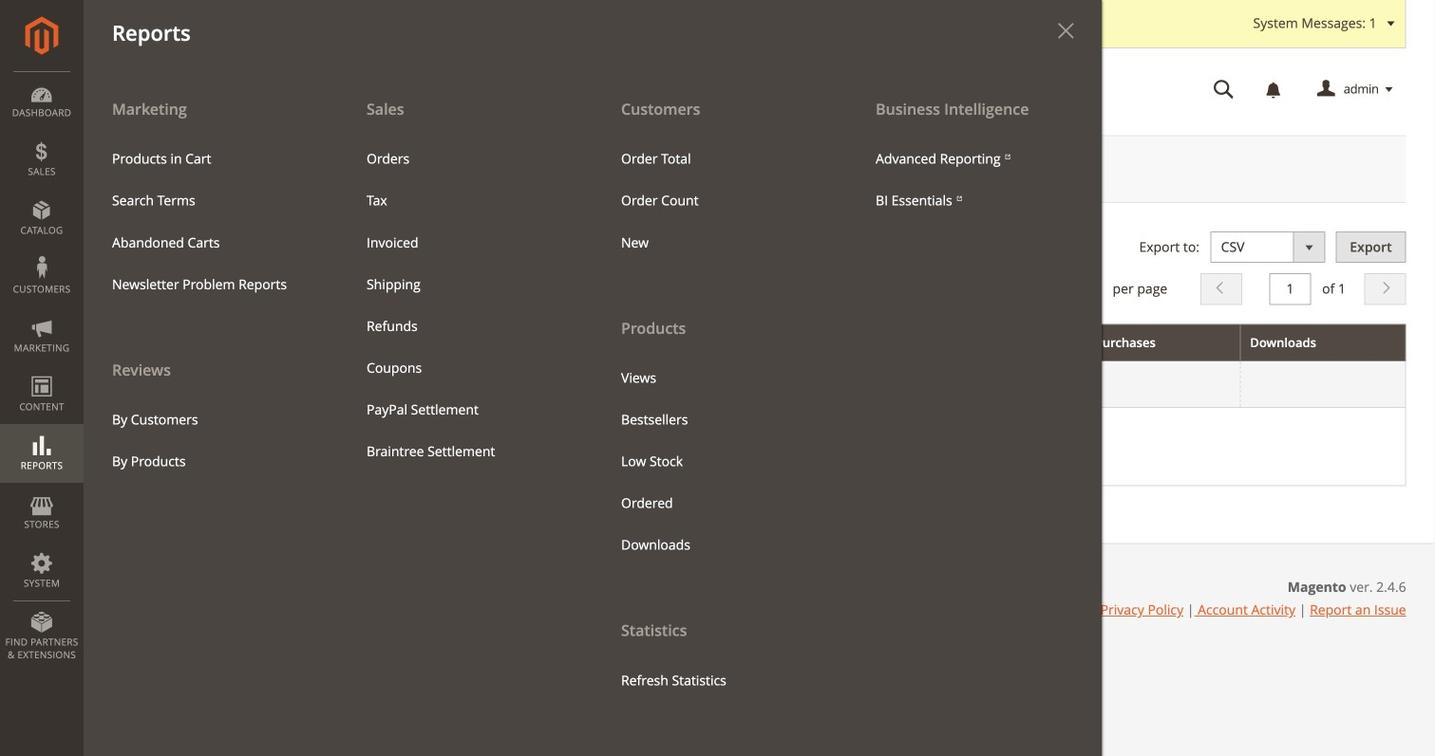 Task type: locate. For each thing, give the bounding box(es) containing it.
menu bar
[[0, 0, 1102, 757]]

magento admin panel image
[[25, 16, 58, 55]]

None text field
[[1269, 274, 1311, 305], [122, 371, 426, 398], [446, 371, 751, 398], [771, 371, 1075, 398], [1269, 274, 1311, 305], [122, 371, 426, 398], [446, 371, 751, 398], [771, 371, 1075, 398]]

menu
[[84, 87, 1102, 757], [84, 87, 338, 483], [593, 87, 847, 702], [98, 138, 324, 306], [352, 138, 578, 473], [607, 138, 833, 264], [861, 138, 1087, 222], [607, 358, 833, 567], [98, 399, 324, 483]]



